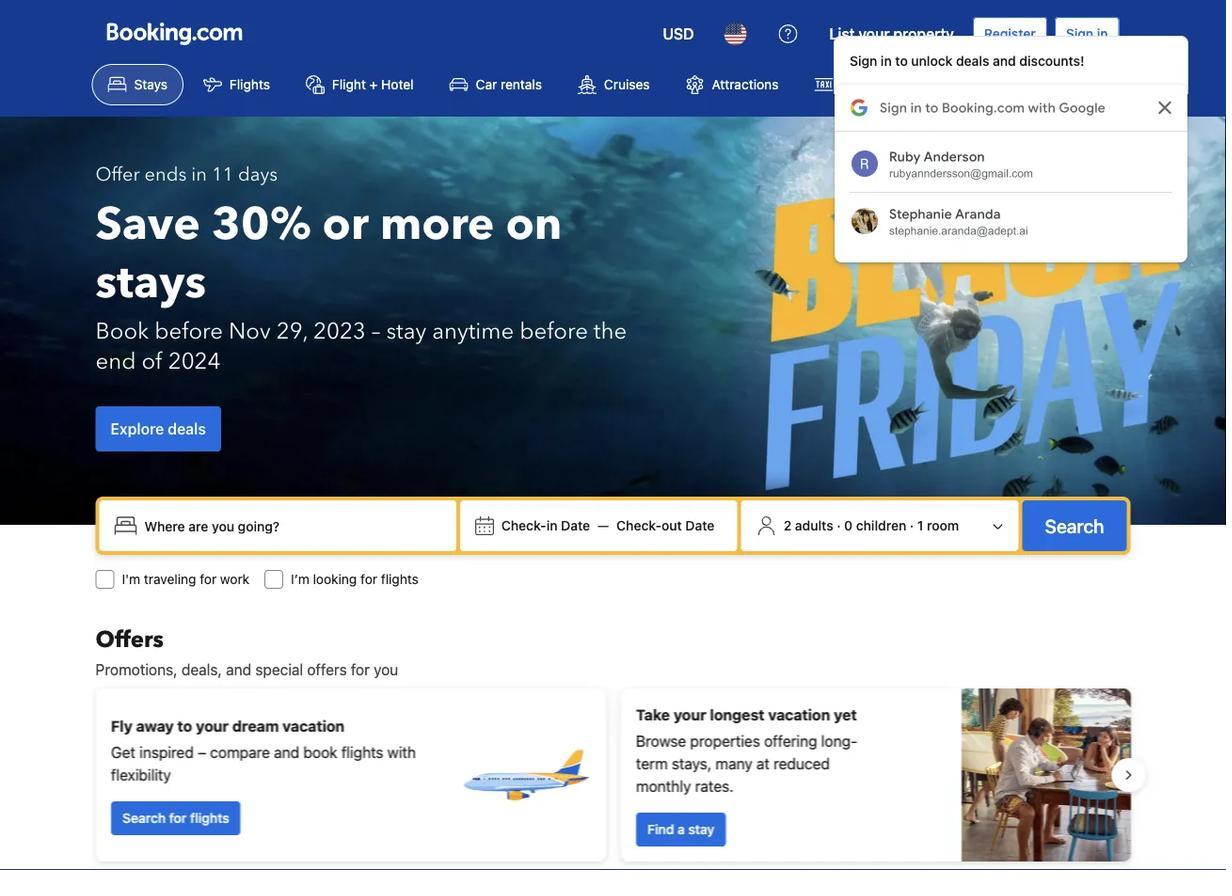 Task type: describe. For each thing, give the bounding box(es) containing it.
children
[[856, 518, 906, 534]]

explore deals
[[111, 420, 206, 438]]

search for flights link
[[111, 802, 240, 836]]

deals,
[[181, 661, 222, 679]]

fly
[[111, 718, 132, 735]]

offer
[[96, 162, 140, 188]]

airport taxis link
[[798, 64, 931, 105]]

get
[[111, 744, 135, 762]]

search for search
[[1045, 515, 1104, 537]]

stays
[[134, 77, 167, 92]]

book
[[96, 316, 149, 347]]

search button
[[1022, 501, 1127, 551]]

book
[[303, 744, 337, 762]]

sign in to unlock deals and discounts!
[[850, 53, 1084, 69]]

0
[[844, 518, 853, 534]]

anytime
[[432, 316, 514, 347]]

rentals
[[501, 77, 542, 92]]

days
[[238, 162, 278, 188]]

in for sign in
[[1097, 26, 1108, 41]]

airport
[[841, 77, 883, 92]]

your inside fly away to your dream vacation get inspired – compare and book flights with flexibility
[[195, 718, 228, 735]]

search for flights
[[122, 811, 229, 826]]

offers
[[307, 661, 347, 679]]

sign in
[[1066, 26, 1108, 41]]

1 horizontal spatial deals
[[956, 53, 989, 69]]

discounts!
[[1019, 53, 1084, 69]]

find a stay
[[647, 822, 714, 837]]

1 horizontal spatial stay
[[688, 822, 714, 837]]

register link
[[973, 17, 1047, 51]]

flights inside fly away to your dream vacation get inspired – compare and book flights with flexibility
[[341, 744, 383, 762]]

vacation inside fly away to your dream vacation get inspired – compare and book flights with flexibility
[[282, 718, 344, 735]]

29,
[[276, 316, 308, 347]]

vacation inside take your longest vacation yet browse properties offering long- term stays, many at reduced monthly rates.
[[768, 706, 830, 724]]

taxis
[[886, 77, 915, 92]]

—
[[598, 518, 609, 534]]

reduced
[[773, 755, 829, 773]]

cruises link
[[562, 64, 666, 105]]

11
[[212, 162, 233, 188]]

2 adults · 0 children · 1 room
[[784, 518, 959, 534]]

take your longest vacation yet image
[[961, 689, 1131, 862]]

you
[[374, 661, 398, 679]]

ends
[[145, 162, 187, 188]]

for inside offers promotions, deals, and special offers for you
[[351, 661, 370, 679]]

take
[[636, 706, 670, 724]]

usd button
[[652, 11, 705, 56]]

work
[[220, 572, 249, 587]]

0 vertical spatial flights
[[381, 572, 419, 587]]

region containing take your longest vacation yet
[[80, 681, 1146, 869]]

1 before from the left
[[155, 316, 223, 347]]

compare
[[210, 744, 270, 762]]

check-out date button
[[609, 509, 722, 543]]

at
[[756, 755, 769, 773]]

list
[[830, 25, 855, 43]]

a
[[677, 822, 684, 837]]

or
[[322, 194, 369, 255]]

inspired
[[139, 744, 193, 762]]

for right looking on the left of the page
[[360, 572, 377, 587]]

flight + hotel link
[[290, 64, 430, 105]]

offer ends in 11 days save 30% or more on stays book before nov 29, 2023 – stay anytime before the end of 2024
[[96, 162, 627, 377]]

2 adults · 0 children · 1 room button
[[749, 508, 1011, 544]]

0 horizontal spatial deals
[[168, 420, 206, 438]]

explore
[[111, 420, 164, 438]]

2024
[[168, 346, 221, 377]]

offers
[[96, 624, 164, 655]]

sign for sign in
[[1066, 26, 1094, 41]]

fly away to your dream vacation image
[[459, 710, 590, 841]]

unlock
[[911, 53, 953, 69]]

properties
[[690, 733, 760, 750]]

– inside the offer ends in 11 days save 30% or more on stays book before nov 29, 2023 – stay anytime before the end of 2024
[[371, 316, 381, 347]]

out
[[662, 518, 682, 534]]

sign for sign in to unlock deals and discounts!
[[850, 53, 877, 69]]

traveling
[[144, 572, 196, 587]]

find a stay link
[[636, 813, 725, 847]]

i'm traveling for work
[[122, 572, 249, 587]]

i'm looking for flights
[[291, 572, 419, 587]]

list your property link
[[818, 11, 965, 56]]

find
[[647, 822, 674, 837]]

your for take
[[673, 706, 706, 724]]

car
[[476, 77, 497, 92]]

1 date from the left
[[561, 518, 590, 534]]

nov
[[229, 316, 271, 347]]

1 check- from the left
[[501, 518, 546, 534]]

and inside fly away to your dream vacation get inspired – compare and book flights with flexibility
[[274, 744, 299, 762]]

car rentals
[[476, 77, 542, 92]]

offers promotions, deals, and special offers for you
[[96, 624, 398, 679]]

2
[[784, 518, 792, 534]]

your for list
[[859, 25, 890, 43]]

car rentals link
[[433, 64, 558, 105]]

offering
[[764, 733, 817, 750]]

end
[[96, 346, 136, 377]]

to for your
[[177, 718, 192, 735]]

flights link
[[187, 64, 286, 105]]

on
[[506, 194, 562, 255]]



Task type: vqa. For each thing, say whether or not it's contained in the screenshot.
company's
no



Task type: locate. For each thing, give the bounding box(es) containing it.
2 · from the left
[[910, 518, 914, 534]]

check- left —
[[501, 518, 546, 534]]

vacation up offering
[[768, 706, 830, 724]]

date right out
[[685, 518, 715, 534]]

0 vertical spatial to
[[895, 53, 908, 69]]

1 vertical spatial search
[[122, 811, 165, 826]]

and down register link on the top right of page
[[993, 53, 1016, 69]]

in for check-in date — check-out date
[[546, 518, 558, 534]]

check-
[[501, 518, 546, 534], [617, 518, 662, 534]]

sign
[[1066, 26, 1094, 41], [850, 53, 877, 69]]

flights right looking on the left of the page
[[381, 572, 419, 587]]

check-in date button
[[494, 509, 598, 543]]

in for sign in to unlock deals and discounts!
[[881, 53, 892, 69]]

booking.com image
[[107, 23, 242, 45]]

away
[[136, 718, 173, 735]]

deals right explore
[[168, 420, 206, 438]]

search
[[1045, 515, 1104, 537], [122, 811, 165, 826]]

before
[[155, 316, 223, 347], [520, 316, 588, 347]]

1 vertical spatial –
[[197, 744, 206, 762]]

with
[[387, 744, 416, 762]]

in up airport taxis
[[881, 53, 892, 69]]

attractions link
[[670, 64, 795, 105]]

1 horizontal spatial check-
[[617, 518, 662, 534]]

2 horizontal spatial your
[[859, 25, 890, 43]]

0 horizontal spatial vacation
[[282, 718, 344, 735]]

and inside offers promotions, deals, and special offers for you
[[226, 661, 251, 679]]

1 horizontal spatial search
[[1045, 515, 1104, 537]]

flight + hotel
[[332, 77, 414, 92]]

take your longest vacation yet browse properties offering long- term stays, many at reduced monthly rates.
[[636, 706, 857, 796]]

1 vertical spatial deals
[[168, 420, 206, 438]]

in
[[1097, 26, 1108, 41], [881, 53, 892, 69], [191, 162, 207, 188], [546, 518, 558, 534]]

1 vertical spatial sign
[[850, 53, 877, 69]]

0 vertical spatial deals
[[956, 53, 989, 69]]

before left the
[[520, 316, 588, 347]]

of
[[142, 346, 163, 377]]

your
[[859, 25, 890, 43], [673, 706, 706, 724], [195, 718, 228, 735]]

30%
[[212, 194, 311, 255]]

sign up airport
[[850, 53, 877, 69]]

– right inspired
[[197, 744, 206, 762]]

2023
[[313, 316, 366, 347]]

1 horizontal spatial sign
[[1066, 26, 1094, 41]]

browse
[[636, 733, 686, 750]]

2 before from the left
[[520, 316, 588, 347]]

0 horizontal spatial ·
[[837, 518, 841, 534]]

many
[[715, 755, 752, 773]]

2 vertical spatial flights
[[190, 811, 229, 826]]

0 horizontal spatial sign
[[850, 53, 877, 69]]

sign in link
[[1055, 17, 1119, 51]]

and
[[993, 53, 1016, 69], [226, 661, 251, 679], [274, 744, 299, 762]]

2 check- from the left
[[617, 518, 662, 534]]

1 vertical spatial and
[[226, 661, 251, 679]]

date left —
[[561, 518, 590, 534]]

2 horizontal spatial and
[[993, 53, 1016, 69]]

1 horizontal spatial and
[[274, 744, 299, 762]]

0 horizontal spatial search
[[122, 811, 165, 826]]

deals right the unlock
[[956, 53, 989, 69]]

2 vertical spatial and
[[274, 744, 299, 762]]

1 horizontal spatial vacation
[[768, 706, 830, 724]]

in inside the offer ends in 11 days save 30% or more on stays book before nov 29, 2023 – stay anytime before the end of 2024
[[191, 162, 207, 188]]

to up "taxis"
[[895, 53, 908, 69]]

2 date from the left
[[685, 518, 715, 534]]

property
[[893, 25, 954, 43]]

0 horizontal spatial date
[[561, 518, 590, 534]]

0 vertical spatial and
[[993, 53, 1016, 69]]

0 horizontal spatial before
[[155, 316, 223, 347]]

·
[[837, 518, 841, 534], [910, 518, 914, 534]]

your inside take your longest vacation yet browse properties offering long- term stays, many at reduced monthly rates.
[[673, 706, 706, 724]]

1 horizontal spatial date
[[685, 518, 715, 534]]

vacation up "book"
[[282, 718, 344, 735]]

long-
[[821, 733, 857, 750]]

your right take
[[673, 706, 706, 724]]

stays,
[[671, 755, 711, 773]]

Where are you going? field
[[137, 509, 449, 543]]

deals
[[956, 53, 989, 69], [168, 420, 206, 438]]

0 vertical spatial stay
[[386, 316, 426, 347]]

1
[[917, 518, 924, 534]]

to inside fly away to your dream vacation get inspired – compare and book flights with flexibility
[[177, 718, 192, 735]]

and left "book"
[[274, 744, 299, 762]]

flights inside search for flights link
[[190, 811, 229, 826]]

hotel
[[381, 77, 414, 92]]

rates.
[[695, 778, 733, 796]]

1 vertical spatial flights
[[341, 744, 383, 762]]

1 horizontal spatial to
[[895, 53, 908, 69]]

search inside button
[[1045, 515, 1104, 537]]

0 horizontal spatial and
[[226, 661, 251, 679]]

stay right a
[[688, 822, 714, 837]]

1 horizontal spatial your
[[673, 706, 706, 724]]

and right deals,
[[226, 661, 251, 679]]

i'm
[[291, 572, 309, 587]]

0 horizontal spatial –
[[197, 744, 206, 762]]

– inside fly away to your dream vacation get inspired – compare and book flights with flexibility
[[197, 744, 206, 762]]

date
[[561, 518, 590, 534], [685, 518, 715, 534]]

the
[[594, 316, 627, 347]]

1 vertical spatial stay
[[688, 822, 714, 837]]

fly away to your dream vacation get inspired – compare and book flights with flexibility
[[111, 718, 416, 784]]

in right "register"
[[1097, 26, 1108, 41]]

0 vertical spatial –
[[371, 316, 381, 347]]

to
[[895, 53, 908, 69], [177, 718, 192, 735]]

1 horizontal spatial ·
[[910, 518, 914, 534]]

before left nov
[[155, 316, 223, 347]]

+
[[370, 77, 378, 92]]

0 horizontal spatial to
[[177, 718, 192, 735]]

0 vertical spatial search
[[1045, 515, 1104, 537]]

monthly
[[636, 778, 691, 796]]

for left work
[[200, 572, 217, 587]]

dream
[[232, 718, 278, 735]]

attractions
[[712, 77, 779, 92]]

room
[[927, 518, 959, 534]]

· left 0
[[837, 518, 841, 534]]

in left —
[[546, 518, 558, 534]]

flight
[[332, 77, 366, 92]]

explore deals link
[[96, 407, 221, 452]]

check-in date — check-out date
[[501, 518, 715, 534]]

special
[[255, 661, 303, 679]]

region
[[80, 681, 1146, 869]]

1 horizontal spatial before
[[520, 316, 588, 347]]

–
[[371, 316, 381, 347], [197, 744, 206, 762]]

1 vertical spatial to
[[177, 718, 192, 735]]

flexibility
[[111, 766, 171, 784]]

to right away
[[177, 718, 192, 735]]

usd
[[663, 25, 694, 43]]

your up compare
[[195, 718, 228, 735]]

in left "11"
[[191, 162, 207, 188]]

register
[[984, 26, 1036, 41]]

stays link
[[92, 64, 183, 105]]

0 horizontal spatial stay
[[386, 316, 426, 347]]

stay inside the offer ends in 11 days save 30% or more on stays book before nov 29, 2023 – stay anytime before the end of 2024
[[386, 316, 426, 347]]

save
[[96, 194, 200, 255]]

looking
[[313, 572, 357, 587]]

stays
[[96, 252, 206, 314]]

flights left with
[[341, 744, 383, 762]]

sign up discounts!
[[1066, 26, 1094, 41]]

your right list
[[859, 25, 890, 43]]

flights down compare
[[190, 811, 229, 826]]

1 horizontal spatial –
[[371, 316, 381, 347]]

i'm
[[122, 572, 140, 587]]

0 horizontal spatial check-
[[501, 518, 546, 534]]

– right 2023
[[371, 316, 381, 347]]

1 · from the left
[[837, 518, 841, 534]]

more
[[380, 194, 494, 255]]

search for search for flights
[[122, 811, 165, 826]]

0 vertical spatial sign
[[1066, 26, 1094, 41]]

flights
[[230, 77, 270, 92]]

longest
[[710, 706, 764, 724]]

cruises
[[604, 77, 650, 92]]

stay right 2023
[[386, 316, 426, 347]]

to for unlock
[[895, 53, 908, 69]]

list your property
[[830, 25, 954, 43]]

check- right —
[[617, 518, 662, 534]]

0 horizontal spatial your
[[195, 718, 228, 735]]

for
[[200, 572, 217, 587], [360, 572, 377, 587], [351, 661, 370, 679], [169, 811, 186, 826]]

· left the "1"
[[910, 518, 914, 534]]

for left you
[[351, 661, 370, 679]]

term
[[636, 755, 667, 773]]

for down flexibility
[[169, 811, 186, 826]]



